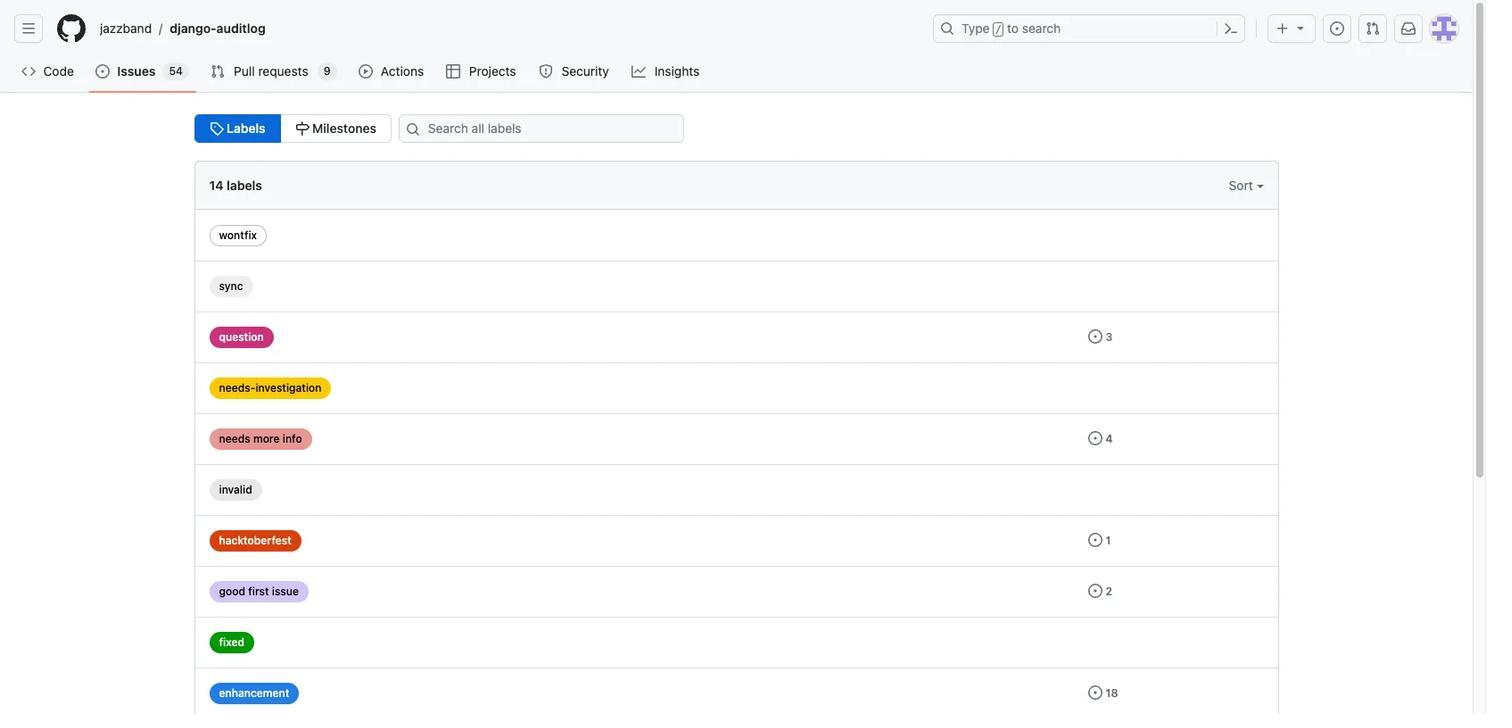 Task type: vqa. For each thing, say whether or not it's contained in the screenshot.
3
yes



Task type: describe. For each thing, give the bounding box(es) containing it.
enhancement link
[[209, 683, 299, 704]]

milestones link
[[280, 114, 392, 143]]

needs-
[[219, 381, 256, 395]]

labels
[[224, 120, 266, 136]]

milestones
[[309, 120, 377, 136]]

fixed
[[219, 635, 245, 649]]

sort button
[[1230, 176, 1264, 195]]

hacktoberfest link
[[209, 530, 301, 552]]

code link
[[14, 58, 82, 85]]

needs more info link
[[209, 428, 312, 450]]

good
[[219, 585, 245, 598]]

4 link
[[1088, 431, 1114, 445]]

9
[[324, 64, 331, 78]]

hacktoberfest
[[219, 534, 292, 547]]

4
[[1106, 432, 1114, 445]]

insights
[[655, 63, 700, 79]]

to
[[1008, 21, 1019, 36]]

issues
[[117, 63, 156, 79]]

tag image
[[209, 121, 224, 136]]

14
[[209, 178, 224, 193]]

wontfix link
[[209, 225, 267, 246]]

projects link
[[440, 58, 525, 85]]

notifications image
[[1402, 21, 1416, 36]]

security
[[562, 63, 609, 79]]

good first issue link
[[209, 581, 309, 602]]

first
[[248, 585, 269, 598]]

3
[[1106, 330, 1113, 344]]

invalid
[[219, 483, 252, 496]]

18 link
[[1088, 685, 1119, 700]]

needs-investigation link
[[209, 378, 332, 399]]

homepage image
[[57, 14, 86, 43]]

labels
[[227, 178, 262, 193]]

54
[[169, 64, 183, 78]]

info
[[283, 432, 302, 445]]

needs more info
[[219, 432, 302, 445]]

question link
[[209, 327, 274, 348]]

code
[[43, 63, 74, 79]]

actions
[[381, 63, 424, 79]]

type / to search
[[962, 21, 1061, 36]]

issue opened image for 2
[[1088, 584, 1103, 598]]

Labels search field
[[399, 114, 685, 143]]

git pull request image for issue opened image on the left of issues
[[211, 64, 225, 79]]

django-
[[170, 21, 217, 36]]

14 labels
[[209, 178, 262, 193]]

command palette image
[[1225, 21, 1239, 36]]

more
[[253, 432, 280, 445]]

0 vertical spatial issue opened image
[[1331, 21, 1345, 36]]

needs-investigation
[[219, 381, 322, 395]]

pull requests
[[234, 63, 309, 79]]

needs
[[219, 432, 251, 445]]



Task type: locate. For each thing, give the bounding box(es) containing it.
labels link
[[194, 114, 281, 143]]

play image
[[358, 64, 373, 79]]

0 vertical spatial git pull request image
[[1366, 21, 1381, 36]]

django-auditlog link
[[163, 14, 273, 43]]

/
[[159, 21, 163, 36], [996, 23, 1002, 36]]

security link
[[532, 58, 618, 85]]

1 horizontal spatial git pull request image
[[1366, 21, 1381, 36]]

/ inside jazzband / django-auditlog
[[159, 21, 163, 36]]

shield image
[[539, 64, 553, 79]]

issue opened image left issues
[[96, 64, 110, 79]]

git pull request image for issue opened icon to the top
[[1366, 21, 1381, 36]]

pull
[[234, 63, 255, 79]]

/ inside type / to search
[[996, 23, 1002, 36]]

projects
[[469, 63, 516, 79]]

issue
[[272, 585, 299, 598]]

plus image
[[1276, 21, 1291, 36]]

issue opened image right triangle down image
[[1331, 21, 1345, 36]]

actions link
[[351, 58, 432, 85]]

question
[[219, 330, 264, 344]]

2 vertical spatial issue opened image
[[1088, 584, 1103, 598]]

insights link
[[625, 58, 709, 85]]

search image
[[406, 122, 420, 137]]

issue element
[[194, 114, 392, 143]]

jazzband
[[100, 21, 152, 36]]

invalid link
[[209, 479, 262, 501]]

good first issue
[[219, 585, 299, 598]]

jazzband / django-auditlog
[[100, 21, 266, 36]]

investigation
[[256, 381, 322, 395]]

/ for type
[[996, 23, 1002, 36]]

issue opened image left 1
[[1088, 533, 1103, 547]]

wontfix
[[219, 228, 257, 242]]

1
[[1106, 534, 1112, 547]]

Search all labels text field
[[399, 114, 685, 143]]

1 vertical spatial issue opened image
[[1088, 533, 1103, 547]]

1 horizontal spatial /
[[996, 23, 1002, 36]]

issue opened image for 4
[[1088, 431, 1103, 445]]

git pull request image
[[1366, 21, 1381, 36], [211, 64, 225, 79]]

None search field
[[392, 114, 706, 143]]

issue opened image
[[1331, 21, 1345, 36], [1088, 533, 1103, 547], [1088, 584, 1103, 598]]

1 link
[[1088, 533, 1112, 547]]

enhancement
[[219, 686, 289, 700]]

list
[[93, 14, 923, 43]]

/ for jazzband
[[159, 21, 163, 36]]

issue opened image left 3
[[1088, 329, 1103, 344]]

table image
[[447, 64, 461, 79]]

2
[[1106, 585, 1113, 598]]

issue opened image left 2
[[1088, 584, 1103, 598]]

type
[[962, 21, 990, 36]]

1 vertical spatial git pull request image
[[211, 64, 225, 79]]

git pull request image left the notifications icon
[[1366, 21, 1381, 36]]

fixed link
[[209, 632, 254, 653]]

18
[[1106, 686, 1119, 700]]

search
[[1023, 21, 1061, 36]]

code image
[[21, 64, 36, 79]]

issue opened image for 1
[[1088, 533, 1103, 547]]

graph image
[[632, 64, 646, 79]]

3 link
[[1088, 329, 1113, 344]]

0 horizontal spatial /
[[159, 21, 163, 36]]

issue opened image
[[96, 64, 110, 79], [1088, 329, 1103, 344], [1088, 431, 1103, 445], [1088, 685, 1103, 700]]

jazzband link
[[93, 14, 159, 43]]

triangle down image
[[1294, 21, 1308, 35]]

git pull request image left pull
[[211, 64, 225, 79]]

issue opened image left the 4 at the bottom of the page
[[1088, 431, 1103, 445]]

auditlog
[[217, 21, 266, 36]]

requests
[[258, 63, 309, 79]]

sync
[[219, 279, 243, 293]]

sort
[[1230, 178, 1257, 193]]

2 link
[[1088, 584, 1113, 598]]

sync link
[[209, 276, 253, 297]]

/ left django-
[[159, 21, 163, 36]]

issue opened image for 18
[[1088, 685, 1103, 700]]

/ left "to"
[[996, 23, 1002, 36]]

issue opened image left the "18"
[[1088, 685, 1103, 700]]

milestone image
[[295, 121, 309, 136]]

list containing jazzband
[[93, 14, 923, 43]]

issue opened image for 3
[[1088, 329, 1103, 344]]

0 horizontal spatial git pull request image
[[211, 64, 225, 79]]



